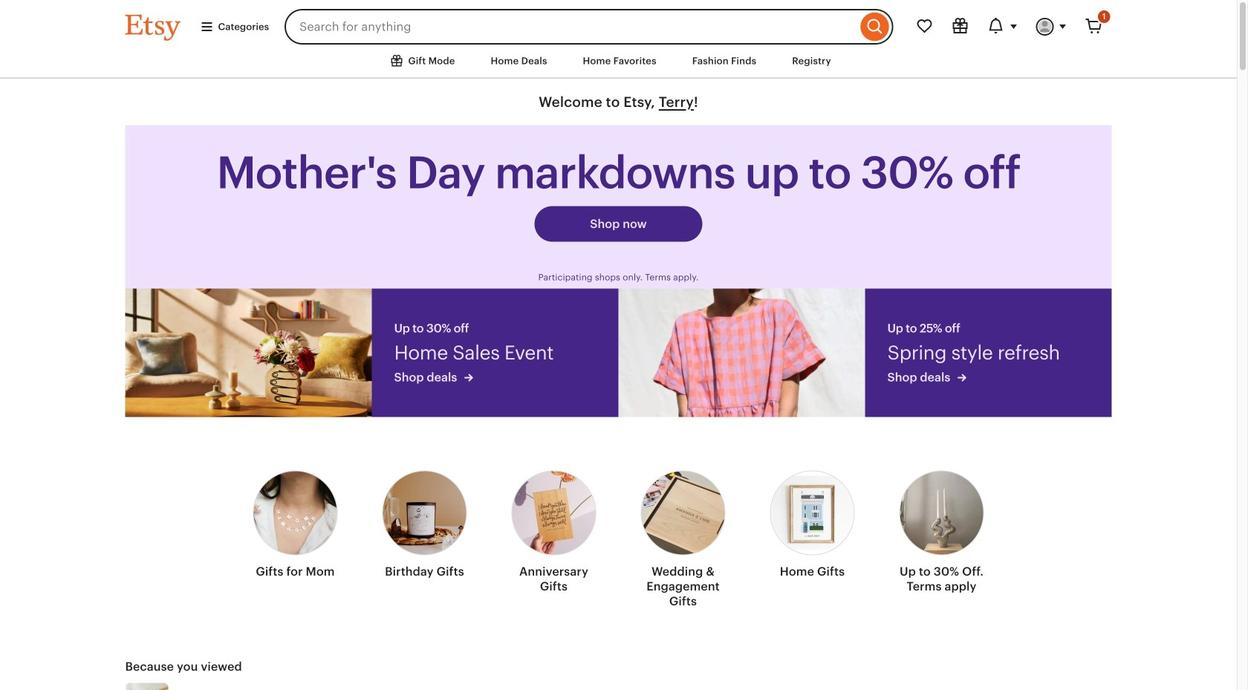 Task type: vqa. For each thing, say whether or not it's contained in the screenshot.
leather
no



Task type: locate. For each thing, give the bounding box(es) containing it.
None search field
[[285, 9, 894, 45]]

menu bar
[[0, 0, 1237, 79], [98, 45, 1139, 79]]

banner
[[98, 0, 1139, 45]]



Task type: describe. For each thing, give the bounding box(es) containing it.
Search for anything text field
[[285, 9, 857, 45]]



